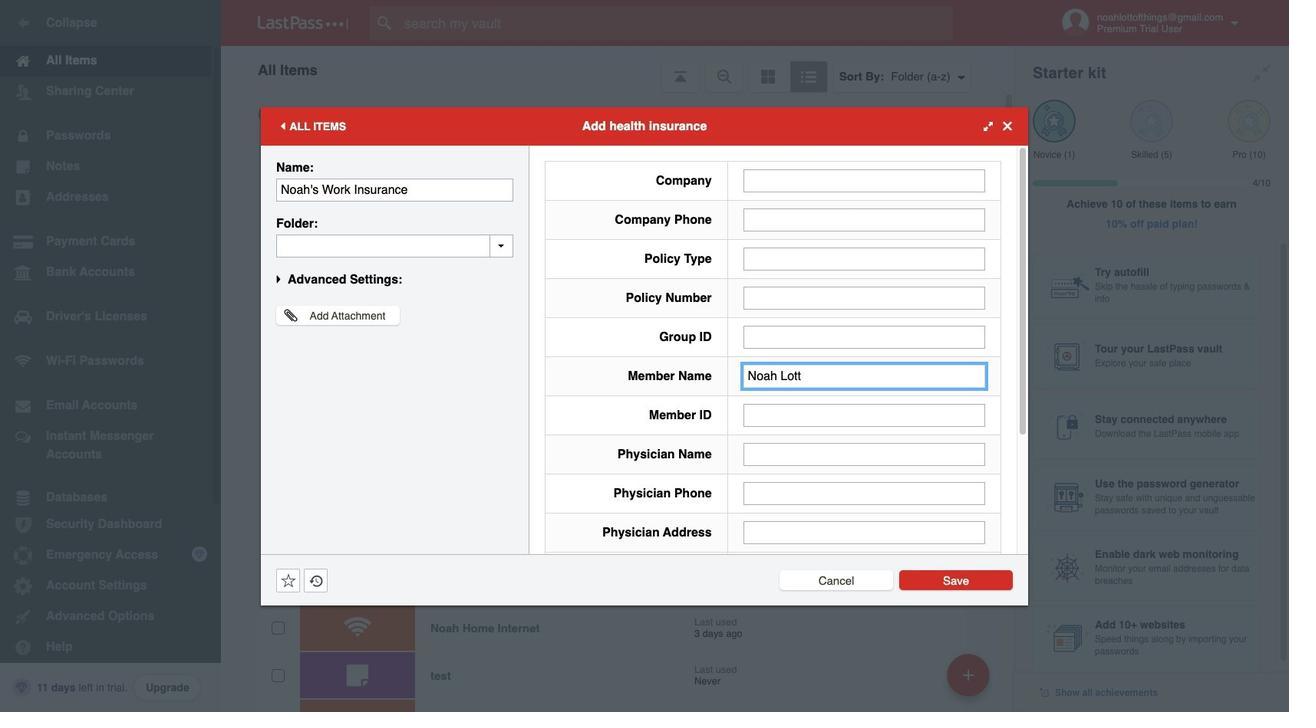 Task type: locate. For each thing, give the bounding box(es) containing it.
lastpass image
[[258, 16, 348, 30]]

search my vault text field
[[370, 6, 983, 40]]

new item image
[[963, 670, 974, 681]]

None text field
[[276, 234, 513, 257], [743, 248, 985, 271], [743, 287, 985, 310], [743, 365, 985, 388], [743, 404, 985, 427], [743, 521, 985, 545], [276, 234, 513, 257], [743, 248, 985, 271], [743, 287, 985, 310], [743, 365, 985, 388], [743, 404, 985, 427], [743, 521, 985, 545]]

None text field
[[743, 169, 985, 192], [276, 178, 513, 201], [743, 208, 985, 231], [743, 326, 985, 349], [743, 443, 985, 466], [743, 482, 985, 505], [743, 169, 985, 192], [276, 178, 513, 201], [743, 208, 985, 231], [743, 326, 985, 349], [743, 443, 985, 466], [743, 482, 985, 505]]

vault options navigation
[[221, 46, 1015, 92]]

dialog
[[261, 107, 1028, 703]]

main navigation navigation
[[0, 0, 221, 713]]



Task type: vqa. For each thing, say whether or not it's contained in the screenshot.
New Item element
no



Task type: describe. For each thing, give the bounding box(es) containing it.
Search search field
[[370, 6, 983, 40]]

new item navigation
[[942, 650, 999, 713]]



